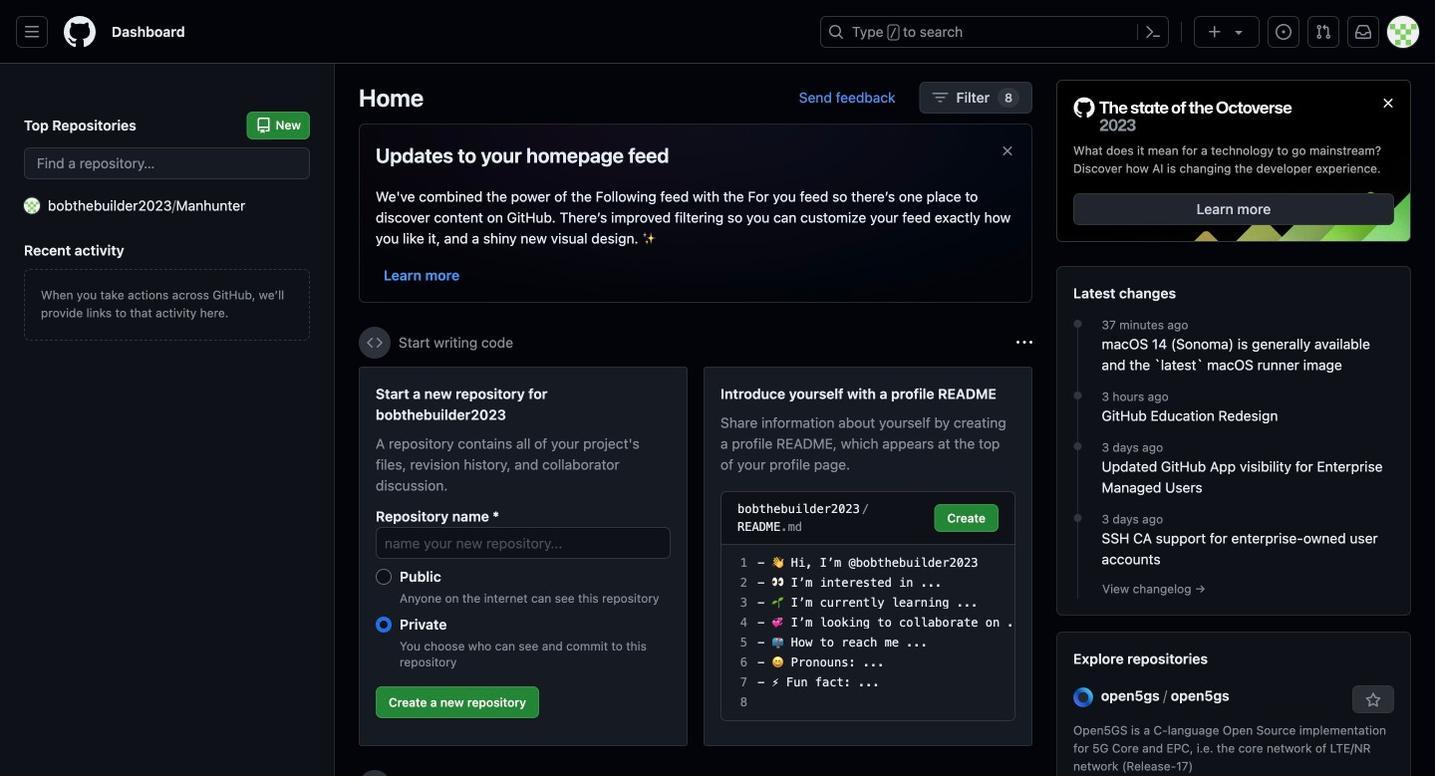 Task type: vqa. For each thing, say whether or not it's contained in the screenshot.
Homepage image
yes



Task type: locate. For each thing, give the bounding box(es) containing it.
1 dot fill image from the top
[[1070, 439, 1086, 455]]

Top Repositories search field
[[24, 148, 310, 179]]

2 dot fill image from the top
[[1070, 511, 1086, 527]]

none radio inside start a new repository element
[[376, 569, 392, 585]]

0 vertical spatial dot fill image
[[1070, 439, 1086, 455]]

filter image
[[933, 90, 949, 106]]

x image
[[1000, 143, 1016, 159]]

1 vertical spatial dot fill image
[[1070, 388, 1086, 404]]

Find a repository… text field
[[24, 148, 310, 179]]

star this repository image
[[1366, 693, 1382, 709]]

None radio
[[376, 617, 392, 633]]

start a new repository element
[[359, 367, 688, 747]]

@open5gs profile image
[[1074, 688, 1094, 708]]

2 dot fill image from the top
[[1070, 388, 1086, 404]]

None radio
[[376, 569, 392, 585]]

dot fill image
[[1070, 316, 1086, 332], [1070, 388, 1086, 404]]

introduce yourself with a profile readme element
[[704, 367, 1033, 747]]

manhunter image
[[24, 198, 40, 214]]

explore repositories navigation
[[1057, 632, 1412, 777]]

0 vertical spatial dot fill image
[[1070, 316, 1086, 332]]

1 vertical spatial dot fill image
[[1070, 511, 1086, 527]]

dot fill image
[[1070, 439, 1086, 455], [1070, 511, 1086, 527]]

None submit
[[935, 505, 999, 532]]



Task type: describe. For each thing, give the bounding box(es) containing it.
notifications image
[[1356, 24, 1372, 40]]

why am i seeing this? image
[[1017, 335, 1033, 351]]

plus image
[[1208, 24, 1224, 40]]

none radio inside start a new repository element
[[376, 617, 392, 633]]

name your new repository... text field
[[376, 527, 671, 559]]

github logo image
[[1074, 97, 1293, 134]]

command palette image
[[1146, 24, 1162, 40]]

issue opened image
[[1276, 24, 1292, 40]]

none submit inside introduce yourself with a profile readme element
[[935, 505, 999, 532]]

1 dot fill image from the top
[[1070, 316, 1086, 332]]

homepage image
[[64, 16, 96, 48]]

code image
[[367, 335, 383, 351]]

explore element
[[1057, 80, 1412, 777]]

triangle down image
[[1231, 24, 1247, 40]]

git pull request image
[[1316, 24, 1332, 40]]

close image
[[1381, 95, 1397, 111]]



